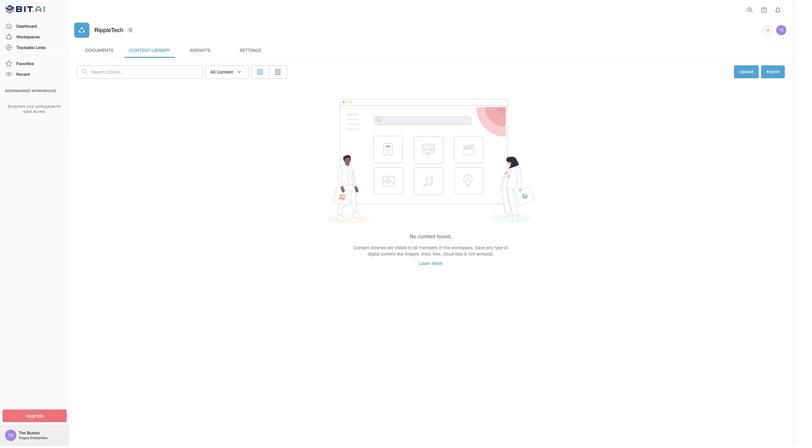 Task type: describe. For each thing, give the bounding box(es) containing it.
tb inside button
[[779, 28, 784, 32]]

bookmark your workspaces for quick access.
[[8, 104, 61, 114]]

burton
[[27, 431, 40, 436]]

access.
[[33, 110, 46, 114]]

to
[[408, 245, 412, 250]]

visible
[[395, 245, 407, 250]]

dashboard
[[16, 23, 37, 29]]

content inside button
[[217, 69, 233, 75]]

digital
[[368, 252, 380, 257]]

library
[[151, 47, 170, 53]]

tim
[[19, 431, 26, 436]]

workspaces button
[[0, 31, 69, 42]]

any
[[486, 245, 493, 250]]

content inside content libraries are visible to all members of the workspace. save any type of digital content like images, links, files, cloud files & rich embeds.
[[381, 252, 396, 257]]

like
[[397, 252, 404, 257]]

your
[[27, 104, 34, 109]]

all content button
[[205, 65, 248, 79]]

files
[[455, 252, 463, 257]]

save
[[475, 245, 485, 250]]

content library
[[129, 47, 170, 53]]

found.
[[437, 233, 452, 239]]

tab list containing documents
[[74, 43, 788, 58]]

tim burton rogue enterprises
[[19, 431, 47, 440]]

workspaces
[[35, 104, 55, 109]]

dashboard button
[[0, 21, 69, 31]]

files,
[[433, 252, 442, 257]]

settings link
[[225, 43, 276, 58]]

content libraries are visible to all members of the workspace. save any type of digital content like images, links, files, cloud files & rich embeds.
[[354, 245, 508, 257]]

recent
[[16, 72, 30, 77]]

rippletech
[[94, 27, 123, 33]]

bookmarked
[[5, 89, 31, 93]]

trackable links
[[16, 45, 46, 50]]

insights link
[[175, 43, 225, 58]]

documents link
[[74, 43, 125, 58]]

cloud
[[443, 252, 454, 257]]



Task type: locate. For each thing, give the bounding box(es) containing it.
more
[[432, 261, 443, 266]]

documents
[[85, 47, 114, 53]]

group
[[251, 65, 287, 79]]

quick
[[23, 110, 32, 114]]

bookmark
[[8, 104, 26, 109]]

1 horizontal spatial tb
[[779, 28, 784, 32]]

learn
[[419, 261, 431, 266]]

content down are
[[381, 252, 396, 257]]

&
[[464, 252, 467, 257]]

content left library
[[129, 47, 150, 53]]

favorites button
[[0, 58, 69, 69]]

no content found.
[[410, 233, 452, 239]]

insights
[[190, 47, 210, 53]]

trackable links button
[[0, 42, 69, 53]]

all
[[413, 245, 418, 250]]

0 vertical spatial content
[[129, 47, 150, 53]]

rich
[[468, 252, 476, 257]]

all
[[210, 69, 216, 75]]

0 vertical spatial content
[[418, 233, 436, 239]]

for
[[56, 104, 61, 109]]

0 horizontal spatial of
[[439, 245, 443, 250]]

images,
[[405, 252, 420, 257]]

workspace.
[[451, 245, 474, 250]]

content library link
[[125, 43, 175, 58]]

bookmark image
[[127, 26, 134, 34]]

trackable
[[16, 45, 35, 50]]

1 vertical spatial content
[[217, 69, 233, 75]]

upload button
[[734, 65, 759, 79], [734, 65, 759, 78]]

tb
[[779, 28, 784, 32], [8, 433, 13, 438]]

rogue
[[19, 437, 29, 440]]

1 horizontal spatial content
[[217, 69, 233, 75]]

learn more link
[[414, 257, 448, 270]]

favorites
[[16, 61, 34, 66]]

links,
[[422, 252, 432, 257]]

1 vertical spatial content
[[381, 252, 396, 257]]

2 horizontal spatial content
[[354, 245, 370, 250]]

are
[[387, 245, 393, 250]]

bookmarked workspaces
[[5, 89, 56, 93]]

learn more
[[419, 261, 443, 266]]

content
[[129, 47, 150, 53], [217, 69, 233, 75], [354, 245, 370, 250]]

recent button
[[0, 69, 69, 80]]

2 of from the left
[[504, 245, 508, 250]]

upgrade button
[[3, 410, 67, 423]]

enterprises
[[30, 437, 47, 440]]

of left the
[[439, 245, 443, 250]]

0 horizontal spatial tb
[[8, 433, 13, 438]]

of
[[439, 245, 443, 250], [504, 245, 508, 250]]

1 of from the left
[[439, 245, 443, 250]]

workspaces
[[16, 34, 40, 39]]

1 vertical spatial tb
[[8, 433, 13, 438]]

import
[[767, 69, 780, 74]]

1 horizontal spatial of
[[504, 245, 508, 250]]

type
[[494, 245, 503, 250]]

upload
[[739, 69, 754, 74]]

all content
[[210, 69, 233, 75]]

settings
[[240, 47, 261, 53]]

libraries
[[371, 245, 386, 250]]

the
[[444, 245, 450, 250]]

2 vertical spatial content
[[354, 245, 370, 250]]

import button
[[762, 65, 785, 78]]

Search Library... search field
[[91, 65, 203, 79]]

0 horizontal spatial content
[[129, 47, 150, 53]]

0 horizontal spatial content
[[381, 252, 396, 257]]

upgrade
[[26, 413, 43, 419]]

content for content libraries are visible to all members of the workspace. save any type of digital content like images, links, files, cloud files & rich embeds.
[[354, 245, 370, 250]]

content for content library
[[129, 47, 150, 53]]

content right all
[[217, 69, 233, 75]]

0 vertical spatial tb
[[779, 28, 784, 32]]

content inside content libraries are visible to all members of the workspace. save any type of digital content like images, links, files, cloud files & rich embeds.
[[354, 245, 370, 250]]

no
[[410, 233, 417, 239]]

1 horizontal spatial content
[[418, 233, 436, 239]]

tb button
[[776, 24, 788, 36]]

content up the members
[[418, 233, 436, 239]]

members
[[419, 245, 437, 250]]

content up digital at the left of page
[[354, 245, 370, 250]]

workspaces
[[32, 89, 56, 93]]

content
[[418, 233, 436, 239], [381, 252, 396, 257]]

links
[[36, 45, 46, 50]]

of right type
[[504, 245, 508, 250]]

content inside tab list
[[129, 47, 150, 53]]

tab list
[[74, 43, 788, 58]]

embeds.
[[477, 252, 494, 257]]



Task type: vqa. For each thing, say whether or not it's contained in the screenshot.
2nd the help image from the bottom
no



